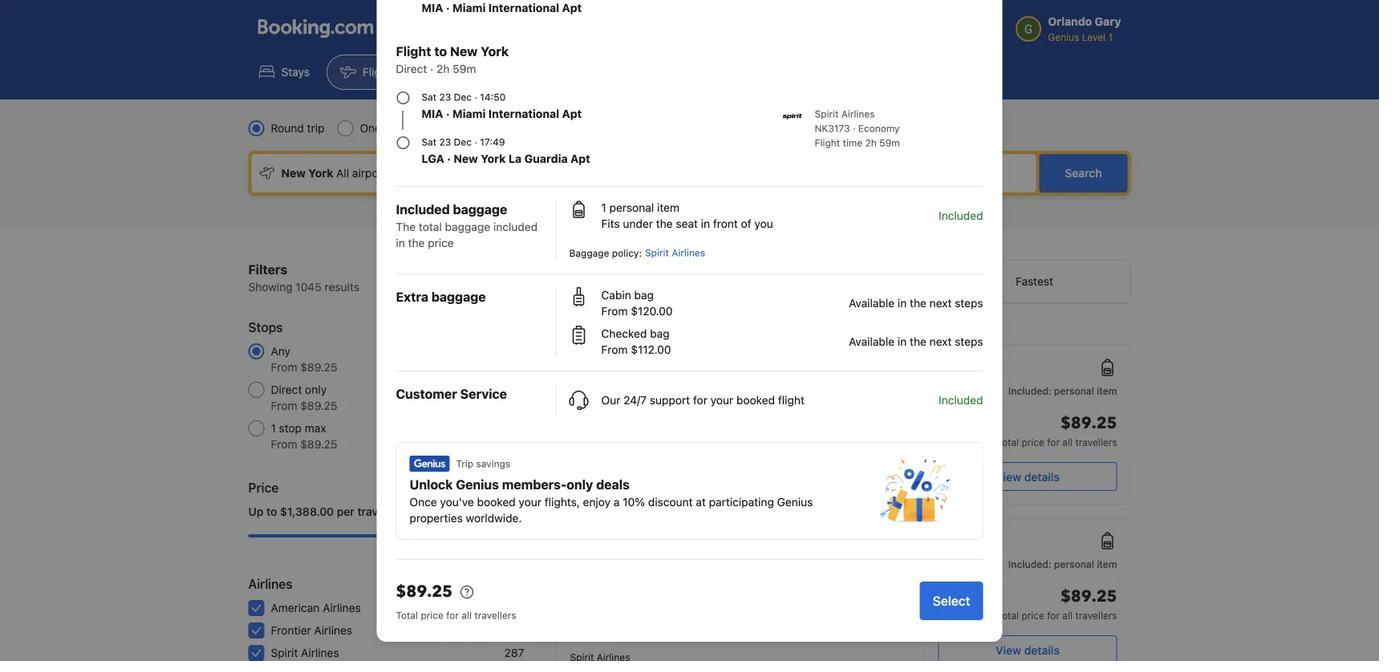Task type: vqa. For each thing, say whether or not it's contained in the screenshot.
on associated with Basic Economy
no



Task type: describe. For each thing, give the bounding box(es) containing it.
airlines down frontier airlines
[[301, 647, 339, 660]]

available for from $112.00
[[849, 335, 895, 348]]

search
[[1066, 167, 1103, 180]]

cabin bag from $120.00
[[602, 289, 673, 318]]

checked
[[602, 327, 647, 340]]

enjoy
[[583, 496, 611, 509]]

flights,
[[545, 496, 580, 509]]

· inside flight to new york direct · 2h 59m
[[430, 62, 434, 75]]

13:43 for 13:43 ewr . 16 dec
[[622, 533, 657, 549]]

1 view details button from the top
[[939, 462, 1118, 491]]

the inside 1 personal item fits under the seat in front of you
[[656, 217, 673, 230]]

baggage
[[570, 248, 610, 259]]

baggage for included
[[453, 202, 508, 217]]

our
[[602, 394, 621, 407]]

airlines up american
[[248, 577, 293, 592]]

nk3173
[[815, 123, 850, 134]]

fits
[[602, 217, 620, 230]]

2 3h 14m from the top
[[752, 533, 786, 544]]

members-
[[502, 477, 567, 492]]

· down city
[[475, 136, 478, 148]]

1 3h from the top
[[752, 360, 764, 371]]

direct inside flight to new york direct · 2h 59m
[[396, 62, 427, 75]]

customer
[[396, 387, 457, 402]]

1045
[[296, 281, 322, 294]]

frontier airlines
[[271, 624, 352, 637]]

10%
[[623, 496, 645, 509]]

from for cabin bag from $120.00
[[602, 305, 628, 318]]

flight
[[779, 394, 805, 407]]

dec for lga
[[454, 136, 472, 148]]

round
[[271, 122, 304, 135]]

round trip
[[271, 122, 325, 135]]

24/7
[[624, 394, 647, 407]]

cheapest
[[819, 275, 869, 288]]

there
[[654, 319, 677, 330]]

flights
[[363, 65, 397, 79]]

view details for first view details button from the bottom of the page
[[996, 644, 1060, 657]]

1 international from the top
[[489, 1, 560, 14]]

seat
[[676, 217, 698, 230]]

available in the next steps for $120.00
[[849, 297, 984, 310]]

new inside sat 23 dec · 17:49 lga · new york la guardia apt
[[454, 152, 478, 165]]

dec for 23 dec
[[894, 452, 912, 463]]

item for first view details button from the bottom of the page
[[1097, 559, 1118, 570]]

a
[[614, 496, 620, 509]]

city
[[471, 122, 489, 135]]

stays link
[[245, 55, 323, 90]]

2 view details button from the top
[[939, 636, 1118, 661]]

way
[[384, 122, 405, 135]]

1 14m from the top
[[767, 360, 786, 371]]

price
[[248, 480, 279, 496]]

unlock genius members-only deals once you've booked your flights, enjoy a 10% discount at participating genius properties worldwide.
[[410, 477, 813, 525]]

1 3h 14m from the top
[[752, 360, 786, 371]]

you've
[[440, 496, 474, 509]]

airlines up a
[[597, 478, 631, 490]]

flight inside spirit airlines nk3173 · economy flight time 2h 59m
[[815, 137, 841, 149]]

spirit airlines image
[[783, 107, 802, 126]]

trip savings
[[456, 458, 511, 470]]

item for first view details button
[[1097, 385, 1118, 397]]

bag for cabin bag
[[635, 289, 654, 302]]

view details for first view details button
[[996, 470, 1060, 484]]

multi-city
[[440, 122, 489, 135]]

stop
[[279, 422, 302, 435]]

time
[[843, 137, 863, 149]]

sat 23 dec · 14:50 mia · miami international apt
[[422, 92, 582, 120]]

$1,388.00
[[280, 505, 334, 519]]

direct only from $89.25
[[271, 383, 338, 413]]

dec inside '16:57 mia . 16 dec'
[[894, 552, 912, 564]]

trip
[[307, 122, 325, 135]]

$89.25 inside any from $89.25
[[300, 361, 338, 374]]

steps for $112.00
[[955, 335, 984, 348]]

miami inside sat 23 dec · 14:50 mia · miami international apt
[[453, 107, 486, 120]]

included inside included baggage the total baggage included in the price
[[396, 202, 450, 217]]

personal inside 1 personal item fits under the seat in front of you
[[610, 201, 654, 214]]

2h inside flight to new york direct · 2h 59m
[[437, 62, 450, 75]]

personal for first view details button
[[1055, 385, 1095, 397]]

one way
[[360, 122, 405, 135]]

guardia
[[525, 152, 568, 165]]

1 vertical spatial genius
[[777, 496, 813, 509]]

extra
[[396, 289, 429, 305]]

1 stop max from $89.25
[[271, 422, 338, 451]]

$89.25 inside 1 stop max from $89.25
[[300, 438, 338, 451]]

2 vertical spatial 2h
[[749, 433, 760, 444]]

item inside 1 personal item fits under the seat in front of you
[[657, 201, 680, 214]]

hotel
[[492, 65, 520, 79]]

worldwide.
[[466, 512, 522, 525]]

up
[[248, 505, 264, 519]]

flight + hotel link
[[414, 55, 533, 90]]

next for from $120.00
[[930, 297, 952, 310]]

0 horizontal spatial economy
[[502, 122, 550, 135]]

16:57 for 16:57 mia . 16 dec
[[877, 533, 912, 549]]

2 included: from the top
[[1009, 559, 1052, 570]]

1 vertical spatial baggage
[[445, 220, 491, 234]]

trip
[[456, 458, 474, 470]]

23 for lga
[[439, 136, 451, 148]]

in inside included baggage the total baggage included in the price
[[396, 236, 405, 250]]

. for 13:43
[[646, 549, 649, 560]]

once
[[410, 496, 437, 509]]

dec for mia
[[454, 92, 472, 103]]

baggage policy: spirit airlines
[[570, 247, 706, 259]]

extra baggage
[[396, 289, 486, 305]]

your inside unlock genius members-only deals once you've booked your flights, enjoy a 10% discount at participating genius properties worldwide.
[[519, 496, 542, 509]]

0 vertical spatial spirit airlines
[[570, 405, 631, 417]]

york inside flight to new york direct · 2h 59m
[[481, 44, 509, 59]]

+
[[482, 65, 489, 79]]

economy inside spirit airlines nk3173 · economy flight time 2h 59m
[[859, 123, 900, 134]]

59m inside flight to new york direct · 2h 59m
[[453, 62, 476, 75]]

0 vertical spatial mia
[[422, 1, 443, 14]]

frontier
[[271, 624, 311, 637]]

available in the next steps for $112.00
[[849, 335, 984, 348]]

1 vertical spatial 14:50
[[622, 433, 658, 448]]

spirit down frontier
[[271, 647, 298, 660]]

search button
[[1040, 154, 1128, 193]]

· right the lga on the left top
[[447, 152, 451, 165]]

lga
[[422, 152, 445, 165]]

1 for 1 stop max from $89.25
[[271, 422, 276, 435]]

fastest
[[1016, 275, 1054, 288]]

results
[[325, 281, 360, 294]]

per
[[337, 505, 355, 519]]

our 24/7 support for your booked flight
[[602, 394, 805, 407]]

max
[[305, 422, 326, 435]]

included baggage the total baggage included in the price
[[396, 202, 538, 250]]

from inside 1 stop max from $89.25
[[271, 438, 297, 451]]

spirit airlines link
[[645, 247, 706, 258]]

· inside spirit airlines nk3173 · economy flight time 2h 59m
[[853, 123, 856, 134]]

spirit inside baggage policy: spirit airlines
[[645, 247, 669, 258]]

1 horizontal spatial 17:49
[[877, 433, 912, 448]]

0 vertical spatial genius
[[456, 477, 499, 492]]

included
[[494, 220, 538, 234]]

cabin
[[602, 289, 632, 302]]

519
[[506, 383, 525, 397]]

23 for mia
[[439, 92, 451, 103]]

up to $1,388.00 per traveller
[[248, 505, 401, 519]]

traveller
[[358, 505, 401, 519]]

only inside direct only from $89.25
[[305, 383, 327, 397]]

flight to new york direct · 2h 59m
[[396, 44, 509, 75]]

dec inside 13:43 ewr . 16 dec
[[665, 552, 682, 564]]

sat 23 dec · 17:49 lga · new york la guardia apt
[[422, 136, 591, 165]]

airlines down american airlines
[[314, 624, 352, 637]]

13:43 for 13:43
[[622, 360, 657, 375]]

total price for all travellers
[[396, 610, 517, 621]]

2 $89.25 total price for all travellers from the top
[[997, 586, 1118, 621]]

front
[[713, 217, 738, 230]]

flight for +
[[450, 65, 479, 79]]

2 vertical spatial 59m
[[763, 433, 784, 444]]

16:57 mia . 16 dec
[[855, 533, 912, 564]]

1 personal item fits under the seat in front of you
[[602, 201, 774, 230]]

select button
[[920, 582, 984, 621]]

stays
[[281, 65, 310, 79]]

one
[[360, 122, 381, 135]]

from for checked bag from $112.00
[[602, 343, 628, 356]]

direct for direct
[[755, 555, 783, 566]]

airlines left support
[[597, 405, 631, 417]]



Task type: locate. For each thing, give the bounding box(es) containing it.
international inside sat 23 dec · 14:50 mia · miami international apt
[[489, 107, 560, 120]]

1 horizontal spatial genius
[[777, 496, 813, 509]]

york inside sat 23 dec · 17:49 lga · new york la guardia apt
[[481, 152, 506, 165]]

total
[[997, 437, 1019, 448], [396, 610, 418, 621], [997, 610, 1019, 621]]

service
[[461, 387, 507, 402]]

2 . from the left
[[875, 549, 878, 560]]

16:57 for 16:57
[[877, 360, 912, 375]]

view for first view details button
[[996, 470, 1022, 484]]

airlines
[[842, 108, 875, 120], [672, 247, 706, 258], [597, 405, 631, 417], [597, 478, 631, 490], [248, 577, 293, 592], [323, 602, 361, 615], [314, 624, 352, 637], [301, 647, 339, 660]]

booked up 'worldwide.'
[[477, 496, 516, 509]]

participating
[[709, 496, 774, 509]]

2 vertical spatial 23
[[880, 452, 892, 463]]

0 vertical spatial 13:43
[[622, 360, 657, 375]]

spirit inside spirit airlines nk3173 · economy flight time 2h 59m
[[815, 108, 839, 120]]

dec inside sat 23 dec · 17:49 lga · new york la guardia apt
[[454, 136, 472, 148]]

0 horizontal spatial 59m
[[453, 62, 476, 75]]

sat up the lga on the left top
[[422, 136, 437, 148]]

from down any
[[271, 361, 297, 374]]

1 vertical spatial new
[[454, 152, 478, 165]]

2 miami from the top
[[453, 107, 486, 120]]

new inside flight to new york direct · 2h 59m
[[450, 44, 478, 59]]

· right flights
[[430, 62, 434, 75]]

to for new
[[435, 44, 447, 59]]

2 next from the top
[[930, 335, 952, 348]]

14m up flight
[[767, 360, 786, 371]]

59m left "+"
[[453, 62, 476, 75]]

spirit up best button
[[645, 247, 669, 258]]

direct for direct only from $89.25
[[271, 383, 302, 397]]

0 vertical spatial 14:50
[[480, 92, 506, 103]]

2 vertical spatial flight
[[815, 137, 841, 149]]

1 miami from the top
[[453, 1, 486, 14]]

1 vertical spatial flight
[[450, 65, 479, 79]]

2 horizontal spatial flight
[[815, 137, 841, 149]]

you
[[755, 217, 774, 230]]

2 vertical spatial direct
[[755, 555, 783, 566]]

new down multi-city
[[454, 152, 478, 165]]

0 vertical spatial available in the next steps
[[849, 297, 984, 310]]

apt inside sat 23 dec · 14:50 mia · miami international apt
[[562, 107, 582, 120]]

0 horizontal spatial 2h
[[437, 62, 450, 75]]

2 14m from the top
[[767, 533, 786, 544]]

the
[[396, 220, 416, 234]]

0 vertical spatial $89.25 total price for all travellers
[[997, 413, 1118, 448]]

included:
[[1009, 385, 1052, 397], [1009, 559, 1052, 570]]

0 vertical spatial 23
[[439, 92, 451, 103]]

miami up multi-city
[[453, 107, 486, 120]]

included: personal item for first view details button
[[1009, 385, 1118, 397]]

2 13:43 from the top
[[622, 533, 657, 549]]

1 vertical spatial direct
[[271, 383, 302, 397]]

apt inside sat 23 dec · 17:49 lga · new york la guardia apt
[[571, 152, 591, 165]]

flight for to
[[396, 44, 432, 59]]

14:50 inside sat 23 dec · 14:50 mia · miami international apt
[[480, 92, 506, 103]]

0 horizontal spatial .
[[646, 549, 649, 560]]

spirit left the our
[[570, 405, 594, 417]]

2h inside spirit airlines nk3173 · economy flight time 2h 59m
[[866, 137, 877, 149]]

13:43 up ewr
[[622, 533, 657, 549]]

23
[[439, 92, 451, 103], [439, 136, 451, 148], [880, 452, 892, 463]]

17:49
[[480, 136, 505, 148], [877, 433, 912, 448]]

0 vertical spatial york
[[481, 44, 509, 59]]

$89.25 inside direct only from $89.25
[[300, 399, 338, 413]]

0 vertical spatial steps
[[955, 297, 984, 310]]

mia inside '16:57 mia . 16 dec'
[[855, 552, 873, 564]]

0 horizontal spatial booked
[[477, 496, 516, 509]]

at
[[696, 496, 706, 509]]

1 up 'fits'
[[602, 201, 607, 214]]

sat inside sat 23 dec · 14:50 mia · miami international apt
[[422, 92, 437, 103]]

1 vertical spatial international
[[489, 107, 560, 120]]

included: personal item for first view details button from the bottom of the page
[[1009, 559, 1118, 570]]

1 horizontal spatial economy
[[859, 123, 900, 134]]

spirit airlines up enjoy
[[570, 478, 631, 490]]

bag inside cabin bag from $120.00
[[635, 289, 654, 302]]

14m down participating
[[767, 533, 786, 544]]

59m right time
[[880, 137, 900, 149]]

direct down any from $89.25
[[271, 383, 302, 397]]

from for direct only from $89.25
[[271, 399, 297, 413]]

3h
[[752, 360, 764, 371], [752, 533, 764, 544]]

sat for lga
[[422, 136, 437, 148]]

your right support
[[711, 394, 734, 407]]

$120.00
[[631, 305, 673, 318]]

prices
[[557, 319, 585, 330]]

are
[[680, 319, 694, 330]]

properties
[[410, 512, 463, 525]]

sat down flight to new york direct · 2h 59m
[[422, 92, 437, 103]]

2 available from the top
[[849, 335, 895, 348]]

deals
[[597, 477, 630, 492]]

0 vertical spatial view details button
[[939, 462, 1118, 491]]

0 vertical spatial miami
[[453, 1, 486, 14]]

included
[[396, 202, 450, 217], [939, 209, 984, 222], [939, 394, 984, 407]]

0 horizontal spatial direct
[[271, 383, 302, 397]]

1 vertical spatial 1
[[271, 422, 276, 435]]

3h down participating
[[752, 533, 764, 544]]

14:50 down 24/7
[[622, 433, 658, 448]]

16 inside '16:57 mia . 16 dec'
[[881, 552, 892, 564]]

spirit up nk3173
[[815, 108, 839, 120]]

showing
[[248, 281, 293, 294]]

steps for $120.00
[[955, 297, 984, 310]]

2 vertical spatial personal
[[1055, 559, 1095, 570]]

1 inside 1 stop max from $89.25
[[271, 422, 276, 435]]

airlines inside spirit airlines nk3173 · economy flight time 2h 59m
[[842, 108, 875, 120]]

0 vertical spatial 3h
[[752, 360, 764, 371]]

1 included: personal item from the top
[[1009, 385, 1118, 397]]

1 vertical spatial spirit airlines
[[570, 478, 631, 490]]

$89.25 inside region
[[396, 581, 453, 603]]

flights link
[[327, 55, 411, 90]]

2 16 from the left
[[881, 552, 892, 564]]

to
[[435, 44, 447, 59], [267, 505, 277, 519]]

1 horizontal spatial to
[[435, 44, 447, 59]]

airlines down seat
[[672, 247, 706, 258]]

1 vertical spatial view details
[[996, 644, 1060, 657]]

1 horizontal spatial your
[[711, 394, 734, 407]]

16 inside 13:43 ewr . 16 dec
[[651, 552, 662, 564]]

available down cheapest
[[849, 297, 895, 310]]

1 vertical spatial 23
[[439, 136, 451, 148]]

23 inside 17:49 23 dec
[[880, 452, 892, 463]]

1 vertical spatial your
[[519, 496, 542, 509]]

to inside flight to new york direct · 2h 59m
[[435, 44, 447, 59]]

0 vertical spatial 17:49
[[480, 136, 505, 148]]

16:57
[[877, 360, 912, 375], [877, 533, 912, 549]]

1 available from the top
[[849, 297, 895, 310]]

1 vertical spatial view details button
[[939, 636, 1118, 661]]

2 details from the top
[[1025, 644, 1060, 657]]

the
[[656, 217, 673, 230], [408, 236, 425, 250], [910, 297, 927, 310], [910, 335, 927, 348]]

airlines up frontier airlines
[[323, 602, 361, 615]]

from down stop
[[271, 438, 297, 451]]

direct inside direct only from $89.25
[[271, 383, 302, 397]]

airlines inside baggage policy: spirit airlines
[[672, 247, 706, 258]]

personal
[[610, 201, 654, 214], [1055, 385, 1095, 397], [1055, 559, 1095, 570]]

spirit airlines nk3173 · economy flight time 2h 59m
[[815, 108, 900, 149]]

1 vertical spatial $89.25 total price for all travellers
[[997, 586, 1118, 621]]

16:57 inside '16:57 mia . 16 dec'
[[877, 533, 912, 549]]

any from $89.25
[[271, 345, 338, 374]]

2 horizontal spatial direct
[[755, 555, 783, 566]]

your
[[711, 394, 734, 407], [519, 496, 542, 509]]

59m inside spirit airlines nk3173 · economy flight time 2h 59m
[[880, 137, 900, 149]]

2 vertical spatial item
[[1097, 559, 1118, 570]]

select
[[933, 594, 971, 609]]

13:43 ewr . 16 dec
[[622, 533, 682, 564]]

2 horizontal spatial 59m
[[880, 137, 900, 149]]

3h up "our 24/7 support for your booked flight"
[[752, 360, 764, 371]]

2h down "our 24/7 support for your booked flight"
[[749, 433, 760, 444]]

new up the flight + hotel
[[450, 44, 478, 59]]

2h left the flight + hotel
[[437, 62, 450, 75]]

0 vertical spatial booked
[[737, 394, 775, 407]]

only
[[305, 383, 327, 397], [567, 477, 593, 492]]

bag up $112.00 in the bottom left of the page
[[650, 327, 670, 340]]

1 horizontal spatial 1
[[602, 201, 607, 214]]

tab list containing best
[[557, 261, 1131, 304]]

1 vertical spatial bag
[[650, 327, 670, 340]]

. for 16:57
[[875, 549, 878, 560]]

total
[[419, 220, 442, 234]]

1 vertical spatial details
[[1025, 644, 1060, 657]]

14:50 down "+"
[[480, 92, 506, 103]]

bag inside checked bag from $112.00
[[650, 327, 670, 340]]

sat inside sat 23 dec · 17:49 lga · new york la guardia apt
[[422, 136, 437, 148]]

1 vertical spatial personal
[[1055, 385, 1095, 397]]

best
[[632, 275, 655, 288]]

only up enjoy
[[567, 477, 593, 492]]

0 horizontal spatial genius
[[456, 477, 499, 492]]

1 horizontal spatial 16
[[881, 552, 892, 564]]

york up "+"
[[481, 44, 509, 59]]

1 vertical spatial 3h
[[752, 533, 764, 544]]

airlines up time
[[842, 108, 875, 120]]

filters
[[248, 262, 288, 277]]

sat for mia
[[422, 92, 437, 103]]

0 vertical spatial 14m
[[767, 360, 786, 371]]

0 horizontal spatial 16
[[651, 552, 662, 564]]

booked inside unlock genius members-only deals once you've booked your flights, enjoy a 10% discount at participating genius properties worldwide.
[[477, 496, 516, 509]]

2 available in the next steps from the top
[[849, 335, 984, 348]]

1 vertical spatial included:
[[1009, 559, 1052, 570]]

1 details from the top
[[1025, 470, 1060, 484]]

unlock
[[410, 477, 453, 492]]

available
[[849, 297, 895, 310], [849, 335, 895, 348]]

23 inside sat 23 dec · 17:49 lga · new york la guardia apt
[[439, 136, 451, 148]]

booked left flight
[[737, 394, 775, 407]]

1 sat from the top
[[422, 92, 437, 103]]

to for $1,388.00
[[267, 505, 277, 519]]

bag for checked bag
[[650, 327, 670, 340]]

1 next from the top
[[930, 297, 952, 310]]

1 view details from the top
[[996, 470, 1060, 484]]

0 horizontal spatial only
[[305, 383, 327, 397]]

2 vertical spatial apt
[[571, 152, 591, 165]]

flight down nk3173
[[815, 137, 841, 149]]

next for from $112.00
[[930, 335, 952, 348]]

$89.25 total price for all travellers
[[997, 413, 1118, 448], [997, 586, 1118, 621]]

any
[[271, 345, 291, 358]]

1 horizontal spatial booked
[[737, 394, 775, 407]]

3h 14m down participating
[[752, 533, 786, 544]]

. inside '16:57 mia . 16 dec'
[[875, 549, 878, 560]]

1 . from the left
[[646, 549, 649, 560]]

genius image
[[410, 456, 450, 472], [410, 456, 450, 472], [880, 459, 951, 523]]

1 vertical spatial apt
[[562, 107, 582, 120]]

· up time
[[853, 123, 856, 134]]

0 vertical spatial your
[[711, 394, 734, 407]]

spirit up enjoy
[[570, 478, 594, 490]]

price
[[428, 236, 454, 250], [1022, 437, 1045, 448], [421, 610, 444, 621], [1022, 610, 1045, 621]]

1 vertical spatial available
[[849, 335, 895, 348]]

available for from $120.00
[[849, 297, 895, 310]]

0 vertical spatial only
[[305, 383, 327, 397]]

from inside any from $89.25
[[271, 361, 297, 374]]

for
[[694, 394, 708, 407], [1048, 437, 1060, 448], [446, 610, 459, 621], [1048, 610, 1060, 621]]

. inside 13:43 ewr . 16 dec
[[646, 549, 649, 560]]

baggage
[[453, 202, 508, 217], [445, 220, 491, 234], [432, 289, 486, 305]]

view
[[996, 470, 1022, 484], [996, 644, 1022, 657]]

1 vertical spatial steps
[[955, 335, 984, 348]]

fastest button
[[940, 261, 1131, 303]]

only down any from $89.25
[[305, 383, 327, 397]]

view details
[[996, 470, 1060, 484], [996, 644, 1060, 657]]

17:49 inside sat 23 dec · 17:49 lga · new york la guardia apt
[[480, 136, 505, 148]]

next
[[930, 297, 952, 310], [930, 335, 952, 348]]

american
[[271, 602, 320, 615]]

1 vertical spatial mia
[[422, 107, 443, 120]]

2 16:57 from the top
[[877, 533, 912, 549]]

1 view from the top
[[996, 470, 1022, 484]]

tab list
[[557, 261, 1131, 304]]

la
[[509, 152, 522, 165]]

discount
[[648, 496, 693, 509]]

23 inside sat 23 dec · 14:50 mia · miami international apt
[[439, 92, 451, 103]]

new
[[450, 44, 478, 59], [454, 152, 478, 165]]

personal for first view details button from the bottom of the page
[[1055, 559, 1095, 570]]

miami up flight to new york direct · 2h 59m
[[453, 1, 486, 14]]

2h 59m
[[749, 433, 784, 444]]

2 sat from the top
[[422, 136, 437, 148]]

economy up time
[[859, 123, 900, 134]]

2 view details from the top
[[996, 644, 1060, 657]]

2 steps from the top
[[955, 335, 984, 348]]

16 for 16:57
[[881, 552, 892, 564]]

13:43 inside 13:43 ewr . 16 dec
[[622, 533, 657, 549]]

0 vertical spatial apt
[[562, 1, 582, 14]]

13:43 down $112.00 in the bottom left of the page
[[622, 360, 657, 375]]

1 vertical spatial sat
[[422, 136, 437, 148]]

york left la
[[481, 152, 506, 165]]

1 vertical spatial 3h 14m
[[752, 533, 786, 544]]

flight up flights
[[396, 44, 432, 59]]

1 vertical spatial view
[[996, 644, 1022, 657]]

0 horizontal spatial 1
[[271, 422, 276, 435]]

genius down trip savings
[[456, 477, 499, 492]]

2 international from the top
[[489, 107, 560, 120]]

baggage right total on the left of the page
[[445, 220, 491, 234]]

3h 14m up flight
[[752, 360, 786, 371]]

your down members- on the left bottom of the page
[[519, 496, 542, 509]]

view for first view details button from the bottom of the page
[[996, 644, 1022, 657]]

the inside included baggage the total baggage included in the price
[[408, 236, 425, 250]]

1 vertical spatial included: personal item
[[1009, 559, 1118, 570]]

0 horizontal spatial 17:49
[[480, 136, 505, 148]]

filters showing 1045 results
[[248, 262, 360, 294]]

1 vertical spatial 16:57
[[877, 533, 912, 549]]

2 included: personal item from the top
[[1009, 559, 1118, 570]]

available down cheapest button
[[849, 335, 895, 348]]

1 york from the top
[[481, 44, 509, 59]]

miami
[[453, 1, 486, 14], [453, 107, 486, 120]]

1 available in the next steps from the top
[[849, 297, 984, 310]]

0 vertical spatial international
[[489, 1, 560, 14]]

14m
[[767, 360, 786, 371], [767, 533, 786, 544]]

0 vertical spatial 2h
[[437, 62, 450, 75]]

· down flight + hotel link
[[475, 92, 478, 103]]

2 vertical spatial mia
[[855, 552, 873, 564]]

2h
[[437, 62, 450, 75], [866, 137, 877, 149], [749, 433, 760, 444]]

17:49 23 dec
[[877, 433, 912, 463]]

2 view from the top
[[996, 644, 1022, 657]]

in inside 1 personal item fits under the seat in front of you
[[701, 217, 710, 230]]

flight + hotel
[[450, 65, 520, 79]]

direct up way
[[396, 62, 427, 75]]

0 vertical spatial 16:57
[[877, 360, 912, 375]]

0 vertical spatial view details
[[996, 470, 1060, 484]]

2 york from the top
[[481, 152, 506, 165]]

· up flight to new york direct · 2h 59m
[[446, 1, 450, 14]]

checked bag from $112.00
[[602, 327, 671, 356]]

0 vertical spatial next
[[930, 297, 952, 310]]

multi-
[[440, 122, 471, 135]]

baggage for extra
[[432, 289, 486, 305]]

international up hotel
[[489, 1, 560, 14]]

dec
[[454, 92, 472, 103], [454, 136, 472, 148], [894, 452, 912, 463], [665, 552, 682, 564], [894, 552, 912, 564]]

price inside included baggage the total baggage included in the price
[[428, 236, 454, 250]]

0 vertical spatial 1
[[602, 201, 607, 214]]

genius right participating
[[777, 496, 813, 509]]

customer service
[[396, 387, 507, 402]]

$89.25 region
[[396, 580, 908, 608]]

may
[[588, 319, 606, 330]]

$112.00
[[631, 343, 671, 356]]

flight left "+"
[[450, 65, 479, 79]]

spirit airlines left support
[[570, 405, 631, 417]]

bag down best
[[635, 289, 654, 302]]

1 vertical spatial 13:43
[[622, 533, 657, 549]]

1 included: from the top
[[1009, 385, 1052, 397]]

1 inside 1 personal item fits under the seat in front of you
[[602, 201, 607, 214]]

1 steps from the top
[[955, 297, 984, 310]]

from up stop
[[271, 399, 297, 413]]

1 vertical spatial available in the next steps
[[849, 335, 984, 348]]

2 vertical spatial spirit airlines
[[271, 647, 339, 660]]

287
[[505, 647, 525, 660]]

economy
[[502, 122, 550, 135], [859, 123, 900, 134]]

1 horizontal spatial 2h
[[749, 433, 760, 444]]

1 horizontal spatial 59m
[[763, 433, 784, 444]]

booking.com logo image
[[258, 19, 374, 38], [258, 19, 374, 38]]

0 vertical spatial direct
[[396, 62, 427, 75]]

· up multi-
[[446, 107, 450, 120]]

under
[[623, 217, 653, 230]]

mia · miami international apt
[[422, 1, 582, 14]]

59m down flight
[[763, 433, 784, 444]]

1 horizontal spatial 14:50
[[622, 433, 658, 448]]

1 for 1 personal item fits under the seat in front of you
[[602, 201, 607, 214]]

flight inside flight to new york direct · 2h 59m
[[396, 44, 432, 59]]

0 vertical spatial to
[[435, 44, 447, 59]]

1 $89.25 total price for all travellers from the top
[[997, 413, 1118, 448]]

economy up sat 23 dec · 17:49 lga · new york la guardia apt
[[502, 122, 550, 135]]

dec inside sat 23 dec · 14:50 mia · miami international apt
[[454, 92, 472, 103]]

baggage right extra
[[432, 289, 486, 305]]

1 vertical spatial next
[[930, 335, 952, 348]]

0 vertical spatial available
[[849, 297, 895, 310]]

spirit airlines down frontier airlines
[[271, 647, 339, 660]]

16 for 13:43
[[651, 552, 662, 564]]

ewr
[[622, 552, 643, 564]]

dec inside 17:49 23 dec
[[894, 452, 912, 463]]

1 16 from the left
[[651, 552, 662, 564]]

from down cabin
[[602, 305, 628, 318]]

from inside checked bag from $112.00
[[602, 343, 628, 356]]

international up sat 23 dec · 17:49 lga · new york la guardia apt
[[489, 107, 560, 120]]

1 horizontal spatial direct
[[396, 62, 427, 75]]

of
[[741, 217, 752, 230]]

view details button
[[939, 462, 1118, 491], [939, 636, 1118, 661]]

direct down participating
[[755, 555, 783, 566]]

0 vertical spatial item
[[657, 201, 680, 214]]

only inside unlock genius members-only deals once you've booked your flights, enjoy a 10% discount at participating genius properties worldwide.
[[567, 477, 593, 492]]

1 vertical spatial booked
[[477, 496, 516, 509]]

0 vertical spatial new
[[450, 44, 478, 59]]

1 left stop
[[271, 422, 276, 435]]

0 vertical spatial details
[[1025, 470, 1060, 484]]

0 vertical spatial 59m
[[453, 62, 476, 75]]

1 vertical spatial miami
[[453, 107, 486, 120]]

2h right time
[[866, 137, 877, 149]]

1 13:43 from the top
[[622, 360, 657, 375]]

1 vertical spatial to
[[267, 505, 277, 519]]

1 vertical spatial only
[[567, 477, 593, 492]]

prices may change if there are
[[557, 319, 697, 330]]

from down checked
[[602, 343, 628, 356]]

from inside cabin bag from $120.00
[[602, 305, 628, 318]]

3h 14m
[[752, 360, 786, 371], [752, 533, 786, 544]]

direct
[[396, 62, 427, 75], [271, 383, 302, 397], [755, 555, 783, 566]]

best button
[[557, 261, 749, 303]]

0 vertical spatial included:
[[1009, 385, 1052, 397]]

2 3h from the top
[[752, 533, 764, 544]]

mia inside sat 23 dec · 14:50 mia · miami international apt
[[422, 107, 443, 120]]

1 16:57 from the top
[[877, 360, 912, 375]]

from inside direct only from $89.25
[[271, 399, 297, 413]]

baggage up included
[[453, 202, 508, 217]]



